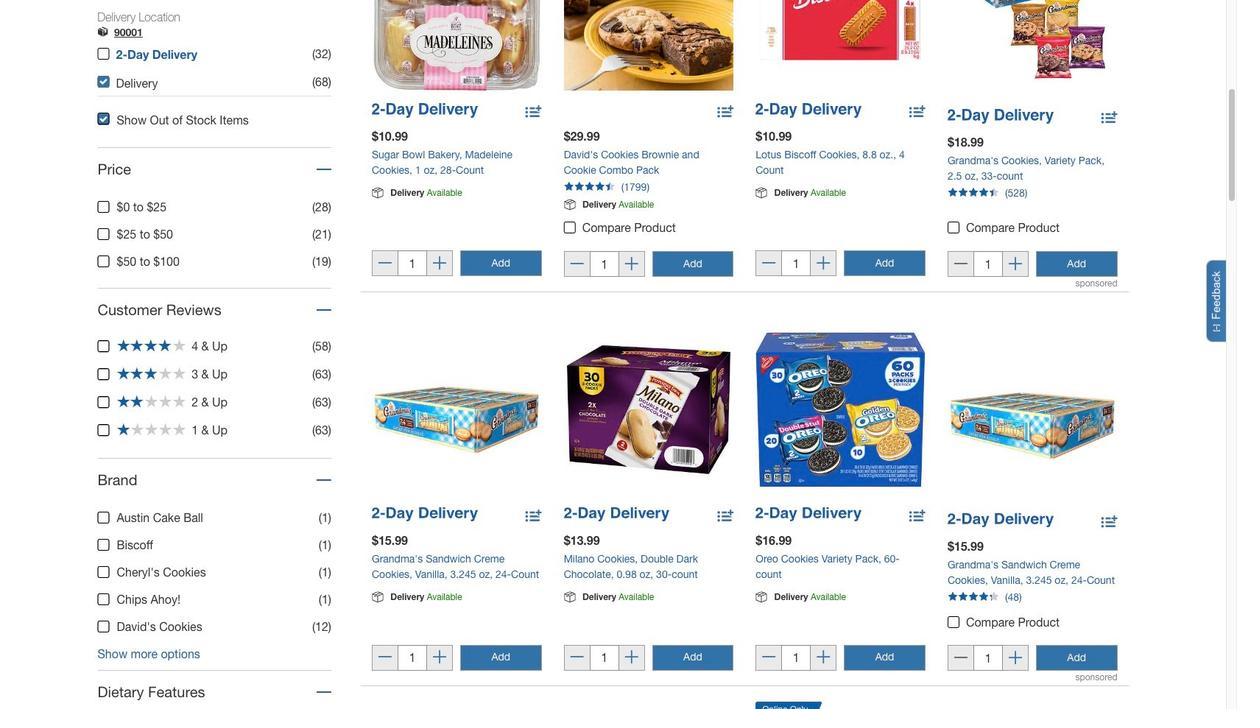 Task type: describe. For each thing, give the bounding box(es) containing it.
add to list  sugar bowl bakery, madeleine cookies, 1 oz, 28-count image
[[526, 103, 542, 123]]

rated 4.25 out of 5 stars based on 48 reviews. element
[[937, 588, 1129, 607]]

david's cookies brownie and cookie combo pack image
[[564, 0, 734, 91]]

sugar bowl bakery, madeleine cookies, 1 oz, 28-count image
[[372, 0, 542, 91]]

decrease quantity image for oreo cookies variety pack, 60-count image
[[762, 650, 776, 666]]

decrease quantity image for the right increase quantity image
[[954, 651, 968, 667]]

increase quantity image for grandma's sandwich creme cookies, vanilla, 3.245 oz, 24-count image to the left
[[433, 650, 446, 666]]

add to list  david's cookies brownie and cookie combo pack image
[[717, 103, 734, 123]]

add to list  grandma's sandwich creme cookies, vanilla, 3.245 oz, 24-count image
[[526, 507, 542, 526]]

1 horizontal spatial increase quantity image
[[1009, 651, 1022, 667]]

increase quantity image for the milano cookies, double dark chocolate, 0.98 oz, 30-count image
[[625, 650, 638, 666]]

2-day delivery image for the add to list  lotus biscoff cookies, 8.8 oz., 4 count icon
[[756, 103, 862, 118]]

add to list image
[[1101, 108, 1118, 123]]

increase quantity image for "sugar bowl bakery, madeleine cookies, 1 oz, 28-count" image
[[433, 256, 446, 272]]

add to list  milano cookies, double dark chocolate, 0.98 oz, 30-count image
[[717, 507, 734, 526]]

1 horizontal spatial grandma's sandwich creme cookies, vanilla, 3.245 oz, 24-count image
[[948, 331, 1118, 501]]

decrease quantity image for the milano cookies, double dark chocolate, 0.98 oz, 30-count image
[[570, 650, 584, 666]]

rated 4.422399 out of 5 stars based on 528 reviews. element
[[937, 184, 1129, 204]]

milano cookies, double dark chocolate, 0.98 oz, 30-count image
[[564, 325, 734, 495]]

2-day delivery image for add to list  oreo cookies variety pack, 60-count "image"
[[756, 507, 862, 522]]

add to list  oreo cookies variety pack, 60-count image
[[909, 507, 926, 526]]

costco delivery location image
[[98, 27, 108, 40]]

increase quantity image for lotus biscoff cookies, 8.8 oz., 4 count image at top right
[[817, 256, 830, 272]]



Task type: vqa. For each thing, say whether or not it's contained in the screenshot.
QUALIFIES
no



Task type: locate. For each thing, give the bounding box(es) containing it.
increase quantity image
[[817, 650, 830, 666], [1009, 651, 1022, 667]]

add to list  lotus biscoff cookies, 8.8 oz., 4 count image
[[909, 103, 926, 123]]

decrease quantity image for "sugar bowl bakery, madeleine cookies, 1 oz, 28-count" image
[[379, 256, 392, 272]]

oreo cookies variety pack, 60-count image
[[756, 325, 926, 495]]

grandma's cookies, variety pack, 2.5 oz, 33-count image
[[948, 0, 1118, 97]]

2-day delivery image for the 'add to list  sugar bowl bakery, madeleine cookies, 1 oz, 28-count' 'image'
[[372, 103, 478, 118]]

2-day delivery image for the add to list  milano cookies, double dark chocolate, 0.98 oz, 30-count image
[[564, 507, 670, 522]]

add to list image
[[1101, 512, 1118, 526]]

decrease quantity image for increase quantity icon associated with grandma's sandwich creme cookies, vanilla, 3.245 oz, 24-count image to the left
[[379, 650, 392, 666]]

Quantity  text field
[[974, 645, 1003, 671]]

Quantity  text field
[[974, 251, 1003, 277]]

2-day delivery image for add to list  grandma's sandwich creme cookies, vanilla, 3.245 oz, 24-count icon on the left bottom of the page
[[372, 507, 478, 522]]

decrease quantity image
[[379, 256, 392, 272], [762, 256, 776, 272], [570, 257, 584, 272], [954, 257, 968, 272], [570, 650, 584, 666], [762, 650, 776, 666]]

increase quantity image
[[433, 256, 446, 272], [817, 256, 830, 272], [625, 257, 638, 272], [1009, 257, 1022, 272], [433, 650, 446, 666], [625, 650, 638, 666]]

1 horizontal spatial decrease quantity image
[[954, 651, 968, 667]]

0 horizontal spatial increase quantity image
[[817, 650, 830, 666]]

2-day delivery image
[[372, 103, 478, 118], [756, 103, 862, 118], [948, 109, 1054, 124], [372, 507, 478, 522], [564, 507, 670, 522], [756, 507, 862, 522], [948, 513, 1054, 528]]

decrease quantity image
[[379, 650, 392, 666], [954, 651, 968, 667]]

lotus biscoff cookies, 8.8 oz., 4 count image
[[756, 0, 926, 91]]

None text field
[[398, 251, 427, 276], [590, 251, 619, 277], [590, 645, 619, 671], [398, 251, 427, 276], [590, 251, 619, 277], [590, 645, 619, 671]]

0 horizontal spatial decrease quantity image
[[379, 650, 392, 666]]

0 horizontal spatial grandma's sandwich creme cookies, vanilla, 3.245 oz, 24-count image
[[372, 325, 542, 495]]

grandma's sandwich creme cookies, vanilla, 3.245 oz, 24-count image
[[372, 325, 542, 495], [948, 331, 1118, 501]]

decrease quantity image for lotus biscoff cookies, 8.8 oz., 4 count image at top right
[[762, 256, 776, 272]]

None text field
[[782, 251, 811, 276], [398, 645, 427, 671], [782, 645, 811, 671], [782, 251, 811, 276], [398, 645, 427, 671], [782, 645, 811, 671]]



